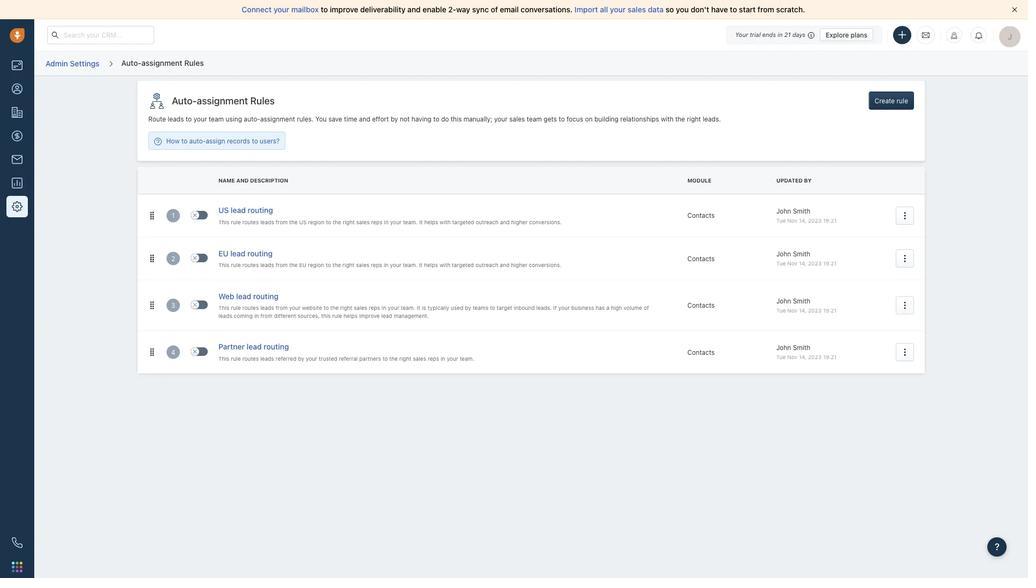 Task type: locate. For each thing, give the bounding box(es) containing it.
19:21 for us lead routing
[[824, 218, 837, 224]]

4 contacts from the top
[[688, 349, 715, 356]]

conversions.
[[529, 219, 562, 225], [529, 262, 562, 268]]

higher
[[512, 219, 528, 225], [511, 262, 528, 268]]

this for partner
[[219, 356, 230, 362]]

routing for eu lead routing
[[248, 249, 273, 258]]

region inside us lead routing this rule routes leads from the us region to the right sales reps in your team.  it helps with targeted outreach and higher conversions.
[[308, 219, 325, 225]]

this inside web lead routing this rule routes leads from your website to the right sales reps in your team. it is typically used by teams to target inbound leads. if your business has a high volume of leads coming in from different sources, this rule helps improve lead management.
[[321, 313, 331, 319]]

0 horizontal spatial us
[[219, 206, 229, 215]]

targeted inside us lead routing this rule routes leads from the us region to the right sales reps in your team.  it helps with targeted outreach and higher conversions.
[[452, 219, 474, 225]]

4 smith from the top
[[793, 344, 811, 352]]

1 vertical spatial helps
[[424, 262, 438, 268]]

smith
[[793, 207, 811, 215], [793, 250, 811, 258], [793, 297, 811, 305], [793, 344, 811, 352]]

by inside partner lead routing this rule routes leads referred by your trusted referral partners to the right sales reps in your team.
[[298, 356, 304, 362]]

leads down 'eu lead routing' link
[[260, 262, 274, 268]]

auto- down search your crm... 'text field'
[[121, 58, 141, 67]]

web lead routing this rule routes leads from your website to the right sales reps in your team. it is typically used by teams to target inbound leads. if your business has a high volume of leads coming in from different sources, this rule helps improve lead management.
[[219, 292, 649, 319]]

1 vertical spatial auto-assignment rules
[[172, 95, 275, 106]]

1 14, from the top
[[799, 218, 807, 224]]

reps left is
[[369, 305, 380, 311]]

from inside us lead routing this rule routes leads from the us region to the right sales reps in your team.  it helps with targeted outreach and higher conversions.
[[276, 219, 288, 225]]

rule right "create"
[[897, 97, 909, 104]]

nov
[[788, 218, 798, 224], [788, 261, 798, 267], [788, 308, 798, 314], [788, 354, 798, 361]]

2 higher from the top
[[511, 262, 528, 268]]

0 vertical spatial it
[[419, 219, 423, 225]]

1 vertical spatial move image
[[148, 302, 156, 309]]

1 move image from the top
[[148, 255, 156, 263]]

lead for partner lead routing
[[247, 343, 262, 352]]

routing inside us lead routing this rule routes leads from the us region to the right sales reps in your team.  it helps with targeted outreach and higher conversions.
[[248, 206, 273, 215]]

team. inside web lead routing this rule routes leads from your website to the right sales reps in your team. it is typically used by teams to target inbound leads. if your business has a high volume of leads coming in from different sources, this rule helps improve lead management.
[[401, 305, 416, 311]]

0 vertical spatial targeted
[[452, 219, 474, 225]]

1 horizontal spatial leads.
[[703, 115, 721, 123]]

0 vertical spatial helps
[[425, 219, 438, 225]]

this
[[219, 219, 230, 225], [219, 262, 230, 268], [219, 305, 230, 311], [219, 356, 230, 362]]

team.
[[403, 219, 418, 225], [403, 262, 418, 268], [401, 305, 416, 311], [460, 356, 475, 362]]

higher inside us lead routing this rule routes leads from the us region to the right sales reps in your team.  it helps with targeted outreach and higher conversions.
[[512, 219, 528, 225]]

routes inside web lead routing this rule routes leads from your website to the right sales reps in your team. it is typically used by teams to target inbound leads. if your business has a high volume of leads coming in from different sources, this rule helps improve lead management.
[[243, 305, 259, 311]]

targeted for us lead routing
[[452, 219, 474, 225]]

0 horizontal spatial eu
[[219, 249, 229, 258]]

routing for web lead routing
[[253, 292, 279, 301]]

1 horizontal spatial improve
[[359, 313, 380, 319]]

1 this from the top
[[219, 219, 230, 225]]

helps inside us lead routing this rule routes leads from the us region to the right sales reps in your team.  it helps with targeted outreach and higher conversions.
[[425, 219, 438, 225]]

targeted inside eu lead routing this rule routes leads from the eu region to the right sales reps in your team. it helps with targeted outreach and higher conversions.
[[452, 262, 474, 268]]

close image
[[1013, 7, 1018, 12]]

this inside partner lead routing this rule routes leads referred by your trusted referral partners to the right sales reps in your team.
[[219, 356, 230, 362]]

routes up coming
[[243, 305, 259, 311]]

your
[[274, 5, 290, 14], [610, 5, 626, 14], [194, 115, 207, 123], [495, 115, 508, 123], [390, 219, 402, 225], [390, 262, 402, 268], [289, 305, 301, 311], [388, 305, 399, 311], [559, 305, 570, 311], [306, 356, 317, 362], [447, 356, 458, 362]]

team. up web lead routing this rule routes leads from your website to the right sales reps in your team. it is typically used by teams to target inbound leads. if your business has a high volume of leads coming in from different sources, this rule helps improve lead management.
[[403, 262, 418, 268]]

2 smith from the top
[[793, 250, 811, 258]]

this down web
[[219, 305, 230, 311]]

1 vertical spatial this
[[321, 313, 331, 319]]

0 horizontal spatial team
[[209, 115, 224, 123]]

days
[[793, 31, 806, 38]]

0 vertical spatial leads.
[[703, 115, 721, 123]]

1 2023 from the top
[[809, 218, 822, 224]]

routing inside partner lead routing this rule routes leads referred by your trusted referral partners to the right sales reps in your team.
[[264, 343, 289, 352]]

1 vertical spatial outreach
[[476, 262, 499, 268]]

3 nov from the top
[[788, 308, 798, 314]]

2 14, from the top
[[799, 261, 807, 267]]

how to auto-assign records to users?
[[166, 137, 280, 145]]

outreach
[[476, 219, 499, 225], [476, 262, 499, 268]]

2 contacts from the top
[[688, 255, 715, 263]]

1 vertical spatial it
[[419, 262, 423, 268]]

close image for partner lead routing
[[193, 350, 197, 354]]

region
[[308, 219, 325, 225], [308, 262, 324, 268]]

reps inside us lead routing this rule routes leads from the us region to the right sales reps in your team.  it helps with targeted outreach and higher conversions.
[[371, 219, 383, 225]]

0 vertical spatial higher
[[512, 219, 528, 225]]

this down website
[[321, 313, 331, 319]]

1 john smith tue nov 14, 2023 19:21 from the top
[[777, 207, 837, 224]]

move image left 3
[[148, 302, 156, 309]]

2 john from the top
[[777, 250, 792, 258]]

0 vertical spatial region
[[308, 219, 325, 225]]

rule down 'eu lead routing' link
[[231, 262, 241, 268]]

sources,
[[298, 313, 320, 319]]

rule right sources,
[[332, 313, 342, 319]]

auto- up the how
[[172, 95, 197, 106]]

this inside eu lead routing this rule routes leads from the eu region to the right sales reps in your team. it helps with targeted outreach and higher conversions.
[[219, 262, 230, 268]]

0 horizontal spatial auto-
[[189, 137, 206, 145]]

from down description
[[276, 219, 288, 225]]

1 horizontal spatial team
[[527, 115, 542, 123]]

this right do
[[451, 115, 462, 123]]

1 region from the top
[[308, 219, 325, 225]]

0 horizontal spatial leads.
[[537, 305, 552, 311]]

in down typically
[[441, 356, 446, 362]]

by right updated
[[805, 177, 812, 184]]

from for us lead routing
[[276, 219, 288, 225]]

in left 21
[[778, 31, 783, 38]]

it for eu lead routing
[[419, 262, 423, 268]]

this inside web lead routing this rule routes leads from your website to the right sales reps in your team. it is typically used by teams to target inbound leads. if your business has a high volume of leads coming in from different sources, this rule helps improve lead management.
[[219, 305, 230, 311]]

it inside web lead routing this rule routes leads from your website to the right sales reps in your team. it is typically used by teams to target inbound leads. if your business has a high volume of leads coming in from different sources, this rule helps improve lead management.
[[417, 305, 421, 311]]

1 horizontal spatial this
[[451, 115, 462, 123]]

1 vertical spatial higher
[[511, 262, 528, 268]]

14, for partner lead routing
[[799, 354, 807, 361]]

reps inside eu lead routing this rule routes leads from the eu region to the right sales reps in your team. it helps with targeted outreach and higher conversions.
[[371, 262, 382, 268]]

1 close image from the top
[[193, 213, 197, 217]]

leads
[[168, 115, 184, 123], [260, 219, 274, 225], [260, 262, 274, 268], [260, 305, 274, 311], [219, 313, 232, 319], [260, 356, 274, 362]]

1 targeted from the top
[[452, 219, 474, 225]]

conversions. inside us lead routing this rule routes leads from the us region to the right sales reps in your team.  it helps with targeted outreach and higher conversions.
[[529, 219, 562, 225]]

by right referred
[[298, 356, 304, 362]]

0 vertical spatial assignment
[[141, 58, 182, 67]]

it
[[419, 219, 423, 225], [419, 262, 423, 268], [417, 305, 421, 311]]

rule inside us lead routing this rule routes leads from the us region to the right sales reps in your team.  it helps with targeted outreach and higher conversions.
[[231, 219, 241, 225]]

your left mailbox
[[274, 5, 290, 14]]

this for web
[[219, 305, 230, 311]]

smith for eu lead routing
[[793, 250, 811, 258]]

move image for eu
[[148, 255, 156, 263]]

4 nov from the top
[[788, 354, 798, 361]]

route leads to your team using auto-assignment rules. you save time and effort by not having to do this manually; your sales team gets to focus on building relationships with the right leads.
[[148, 115, 721, 123]]

rule down us lead routing link
[[231, 219, 241, 225]]

4 14, from the top
[[799, 354, 807, 361]]

team. up "management."
[[401, 305, 416, 311]]

smith for web lead routing
[[793, 297, 811, 305]]

routing inside web lead routing this rule routes leads from your website to the right sales reps in your team. it is typically used by teams to target inbound leads. if your business has a high volume of leads coming in from different sources, this rule helps improve lead management.
[[253, 292, 279, 301]]

4 john smith tue nov 14, 2023 19:21 from the top
[[777, 344, 837, 361]]

what's new image
[[951, 32, 959, 39]]

this down partner
[[219, 356, 230, 362]]

routes inside partner lead routing this rule routes leads referred by your trusted referral partners to the right sales reps in your team.
[[243, 356, 259, 362]]

1 vertical spatial eu
[[299, 262, 307, 268]]

in up eu lead routing this rule routes leads from the eu region to the right sales reps in your team. it helps with targeted outreach and higher conversions.
[[384, 219, 389, 225]]

team left gets
[[527, 115, 542, 123]]

to inside partner lead routing this rule routes leads referred by your trusted referral partners to the right sales reps in your team.
[[383, 356, 388, 362]]

2 vertical spatial close image
[[193, 350, 197, 354]]

sales
[[628, 5, 646, 14], [510, 115, 525, 123], [356, 219, 370, 225], [356, 262, 370, 268], [354, 305, 367, 311], [413, 356, 426, 362]]

way
[[456, 5, 470, 14]]

team. down used
[[460, 356, 475, 362]]

2 move image from the top
[[148, 302, 156, 309]]

connect
[[242, 5, 272, 14]]

1 higher from the top
[[512, 219, 528, 225]]

this inside us lead routing this rule routes leads from the us region to the right sales reps in your team.  it helps with targeted outreach and higher conversions.
[[219, 219, 230, 225]]

1 vertical spatial auto-
[[172, 95, 197, 106]]

with for us lead routing
[[440, 219, 451, 225]]

send email image
[[923, 31, 930, 40]]

1 vertical spatial leads.
[[537, 305, 552, 311]]

targeted
[[452, 219, 474, 225], [452, 262, 474, 268]]

phone image
[[12, 538, 23, 549]]

your trial ends in 21 days
[[736, 31, 806, 38]]

routes inside eu lead routing this rule routes leads from the eu region to the right sales reps in your team. it helps with targeted outreach and higher conversions.
[[243, 262, 259, 268]]

it left is
[[417, 305, 421, 311]]

this
[[451, 115, 462, 123], [321, 313, 331, 319]]

assignment
[[141, 58, 182, 67], [197, 95, 248, 106], [260, 115, 295, 123]]

2023 for web lead routing
[[809, 308, 822, 314]]

0 vertical spatial eu
[[219, 249, 229, 258]]

3 tue from the top
[[777, 308, 786, 314]]

eu right close icon
[[219, 249, 229, 258]]

contacts
[[688, 212, 715, 220], [688, 255, 715, 263], [688, 302, 715, 309], [688, 349, 715, 356]]

conversions. inside eu lead routing this rule routes leads from the eu region to the right sales reps in your team. it helps with targeted outreach and higher conversions.
[[529, 262, 562, 268]]

with inside us lead routing this rule routes leads from the us region to the right sales reps in your team.  it helps with targeted outreach and higher conversions.
[[440, 219, 451, 225]]

lead inside eu lead routing this rule routes leads from the eu region to the right sales reps in your team. it helps with targeted outreach and higher conversions.
[[231, 249, 246, 258]]

by right used
[[465, 305, 471, 311]]

you
[[316, 115, 327, 123]]

your up eu lead routing this rule routes leads from the eu region to the right sales reps in your team. it helps with targeted outreach and higher conversions.
[[390, 219, 402, 225]]

lead left "management."
[[382, 313, 392, 319]]

records
[[227, 137, 250, 145]]

this down 'eu lead routing' link
[[219, 262, 230, 268]]

1 vertical spatial of
[[644, 305, 649, 311]]

4 routes from the top
[[243, 356, 259, 362]]

0 vertical spatial us
[[219, 206, 229, 215]]

right
[[687, 115, 701, 123], [343, 219, 355, 225], [343, 262, 355, 268], [341, 305, 353, 311], [400, 356, 412, 362]]

1 19:21 from the top
[[824, 218, 837, 224]]

close image
[[193, 213, 197, 217], [193, 303, 197, 307], [193, 350, 197, 354]]

move image for web
[[148, 302, 156, 309]]

routes inside us lead routing this rule routes leads from the us region to the right sales reps in your team.  it helps with targeted outreach and higher conversions.
[[243, 219, 259, 225]]

of
[[491, 5, 498, 14], [644, 305, 649, 311]]

1 smith from the top
[[793, 207, 811, 215]]

smith for partner lead routing
[[793, 344, 811, 352]]

of inside web lead routing this rule routes leads from your website to the right sales reps in your team. it is typically used by teams to target inbound leads. if your business has a high volume of leads coming in from different sources, this rule helps improve lead management.
[[644, 305, 649, 311]]

to
[[321, 5, 328, 14], [730, 5, 738, 14], [186, 115, 192, 123], [434, 115, 440, 123], [559, 115, 565, 123], [182, 137, 188, 145], [252, 137, 258, 145], [326, 219, 331, 225], [326, 262, 331, 268], [324, 305, 329, 311], [490, 305, 496, 311], [383, 356, 388, 362]]

close image for us lead routing
[[193, 213, 197, 217]]

routes down us lead routing link
[[243, 219, 259, 225]]

auto- right using
[[244, 115, 260, 123]]

2 vertical spatial with
[[440, 262, 451, 268]]

leads inside us lead routing this rule routes leads from the us region to the right sales reps in your team.  it helps with targeted outreach and higher conversions.
[[260, 219, 274, 225]]

1 horizontal spatial assignment
[[197, 95, 248, 106]]

team
[[209, 115, 224, 123], [527, 115, 542, 123]]

improve left "management."
[[359, 313, 380, 319]]

Search your CRM... text field
[[47, 26, 154, 44]]

lead right partner
[[247, 343, 262, 352]]

1 vertical spatial move image
[[148, 349, 156, 356]]

team. inside us lead routing this rule routes leads from the us region to the right sales reps in your team.  it helps with targeted outreach and higher conversions.
[[403, 219, 418, 225]]

of right volume
[[644, 305, 649, 311]]

move image
[[148, 212, 156, 220], [148, 349, 156, 356]]

rule inside partner lead routing this rule routes leads referred by your trusted referral partners to the right sales reps in your team.
[[231, 356, 241, 362]]

used
[[451, 305, 464, 311]]

2 vertical spatial it
[[417, 305, 421, 311]]

move image
[[148, 255, 156, 263], [148, 302, 156, 309]]

move image left 1
[[148, 212, 156, 220]]

auto-
[[244, 115, 260, 123], [189, 137, 206, 145]]

with inside eu lead routing this rule routes leads from the eu region to the right sales reps in your team. it helps with targeted outreach and higher conversions.
[[440, 262, 451, 268]]

reps up eu lead routing this rule routes leads from the eu region to the right sales reps in your team. it helps with targeted outreach and higher conversions.
[[371, 219, 383, 225]]

your right manually;
[[495, 115, 508, 123]]

admin
[[46, 59, 68, 68]]

not
[[400, 115, 410, 123]]

0 horizontal spatial of
[[491, 5, 498, 14]]

4 19:21 from the top
[[824, 354, 837, 361]]

0 horizontal spatial improve
[[330, 5, 358, 14]]

routes down partner lead routing link
[[243, 356, 259, 362]]

team left using
[[209, 115, 224, 123]]

3 close image from the top
[[193, 350, 197, 354]]

3 2023 from the top
[[809, 308, 822, 314]]

reps
[[371, 219, 383, 225], [371, 262, 382, 268], [369, 305, 380, 311], [428, 356, 439, 362]]

0 vertical spatial outreach
[[476, 219, 499, 225]]

2 vertical spatial helps
[[344, 313, 358, 319]]

it up web lead routing this rule routes leads from your website to the right sales reps in your team. it is typically used by teams to target inbound leads. if your business has a high volume of leads coming in from different sources, this rule helps improve lead management.
[[419, 262, 423, 268]]

rule inside button
[[897, 97, 909, 104]]

leads inside partner lead routing this rule routes leads referred by your trusted referral partners to the right sales reps in your team.
[[260, 356, 274, 362]]

team. up eu lead routing this rule routes leads from the eu region to the right sales reps in your team. it helps with targeted outreach and higher conversions.
[[403, 219, 418, 225]]

has
[[596, 305, 605, 311]]

19:21 for partner lead routing
[[824, 354, 837, 361]]

lead for us lead routing
[[231, 206, 246, 215]]

lead inside us lead routing this rule routes leads from the us region to the right sales reps in your team.  it helps with targeted outreach and higher conversions.
[[231, 206, 246, 215]]

leads right the route
[[168, 115, 184, 123]]

2 this from the top
[[219, 262, 230, 268]]

4 this from the top
[[219, 356, 230, 362]]

by
[[391, 115, 398, 123], [805, 177, 812, 184], [465, 305, 471, 311], [298, 356, 304, 362]]

sales inside partner lead routing this rule routes leads referred by your trusted referral partners to the right sales reps in your team.
[[413, 356, 426, 362]]

trusted
[[319, 356, 338, 362]]

19:21 for eu lead routing
[[824, 261, 837, 267]]

leads for eu lead routing
[[260, 262, 274, 268]]

from right start
[[758, 5, 775, 14]]

routing up referred
[[264, 343, 289, 352]]

0 vertical spatial auto-
[[121, 58, 141, 67]]

1 move image from the top
[[148, 212, 156, 220]]

right inside web lead routing this rule routes leads from your website to the right sales reps in your team. it is typically used by teams to target inbound leads. if your business has a high volume of leads coming in from different sources, this rule helps improve lead management.
[[341, 305, 353, 311]]

effort
[[372, 115, 389, 123]]

close image for web lead routing
[[193, 303, 197, 307]]

tue for eu lead routing
[[777, 261, 786, 267]]

your up assign
[[194, 115, 207, 123]]

1 vertical spatial us
[[299, 219, 307, 225]]

21
[[785, 31, 791, 38]]

1 nov from the top
[[788, 218, 798, 224]]

routing
[[248, 206, 273, 215], [248, 249, 273, 258], [253, 292, 279, 301], [264, 343, 289, 352]]

from inside eu lead routing this rule routes leads from the eu region to the right sales reps in your team. it helps with targeted outreach and higher conversions.
[[276, 262, 288, 268]]

close image right 3
[[193, 303, 197, 307]]

0 vertical spatial move image
[[148, 212, 156, 220]]

14,
[[799, 218, 807, 224], [799, 261, 807, 267], [799, 308, 807, 314], [799, 354, 807, 361]]

3 john smith tue nov 14, 2023 19:21 from the top
[[777, 297, 837, 314]]

region for us lead routing
[[308, 219, 325, 225]]

lead down us lead routing link
[[231, 249, 246, 258]]

us lead routing this rule routes leads from the us region to the right sales reps in your team.  it helps with targeted outreach and higher conversions.
[[219, 206, 562, 225]]

1 vertical spatial improve
[[359, 313, 380, 319]]

us lead routing link
[[219, 205, 273, 218]]

your inside eu lead routing this rule routes leads from the eu region to the right sales reps in your team. it helps with targeted outreach and higher conversions.
[[390, 262, 402, 268]]

0 vertical spatial conversions.
[[529, 219, 562, 225]]

4 tue from the top
[[777, 354, 786, 361]]

this down us lead routing link
[[219, 219, 230, 225]]

move image for us
[[148, 212, 156, 220]]

rule up coming
[[231, 305, 241, 311]]

in down us lead routing this rule routes leads from the us region to the right sales reps in your team.  it helps with targeted outreach and higher conversions.
[[384, 262, 389, 268]]

0 horizontal spatial this
[[321, 313, 331, 319]]

2023
[[809, 218, 822, 224], [809, 261, 822, 267], [809, 308, 822, 314], [809, 354, 822, 361]]

leads up the different on the left bottom of page
[[260, 305, 274, 311]]

0 vertical spatial improve
[[330, 5, 358, 14]]

14, for eu lead routing
[[799, 261, 807, 267]]

outreach for eu lead routing
[[476, 262, 499, 268]]

2 john smith tue nov 14, 2023 19:21 from the top
[[777, 250, 837, 267]]

helps
[[425, 219, 438, 225], [424, 262, 438, 268], [344, 313, 358, 319]]

1 tue from the top
[[777, 218, 786, 224]]

1 vertical spatial assignment
[[197, 95, 248, 106]]

auto- right the how
[[189, 137, 206, 145]]

your right if
[[559, 305, 570, 311]]

1 vertical spatial auto-
[[189, 137, 206, 145]]

routes down 'eu lead routing' link
[[243, 262, 259, 268]]

outreach inside eu lead routing this rule routes leads from the eu region to the right sales reps in your team. it helps with targeted outreach and higher conversions.
[[476, 262, 499, 268]]

john for us lead routing
[[777, 207, 792, 215]]

explore plans
[[826, 31, 868, 39]]

routing up the different on the left bottom of page
[[253, 292, 279, 301]]

routes for partner
[[243, 356, 259, 362]]

reps down "management."
[[428, 356, 439, 362]]

helps inside eu lead routing this rule routes leads from the eu region to the right sales reps in your team. it helps with targeted outreach and higher conversions.
[[424, 262, 438, 268]]

it up eu lead routing this rule routes leads from the eu region to the right sales reps in your team. it helps with targeted outreach and higher conversions.
[[419, 219, 423, 225]]

it for us lead routing
[[419, 219, 423, 225]]

lead down name
[[231, 206, 246, 215]]

3 contacts from the top
[[688, 302, 715, 309]]

2 close image from the top
[[193, 303, 197, 307]]

1 vertical spatial conversions.
[[529, 262, 562, 268]]

1 horizontal spatial rules
[[250, 95, 275, 106]]

auto-assignment rules
[[121, 58, 204, 67], [172, 95, 275, 106]]

rule inside eu lead routing this rule routes leads from the eu region to the right sales reps in your team. it helps with targeted outreach and higher conversions.
[[231, 262, 241, 268]]

2 2023 from the top
[[809, 261, 822, 267]]

2 19:21 from the top
[[824, 261, 837, 267]]

region inside eu lead routing this rule routes leads from the eu region to the right sales reps in your team. it helps with targeted outreach and higher conversions.
[[308, 262, 324, 268]]

close image right 4
[[193, 350, 197, 354]]

outreach inside us lead routing this rule routes leads from the us region to the right sales reps in your team.  it helps with targeted outreach and higher conversions.
[[476, 219, 499, 225]]

1 horizontal spatial eu
[[299, 262, 307, 268]]

gets
[[544, 115, 557, 123]]

0 vertical spatial close image
[[193, 213, 197, 217]]

move image left 2 on the top left of page
[[148, 255, 156, 263]]

routing down "name and description"
[[248, 206, 273, 215]]

eu up website
[[299, 262, 307, 268]]

with for eu lead routing
[[440, 262, 451, 268]]

1 contacts from the top
[[688, 212, 715, 220]]

tue
[[777, 218, 786, 224], [777, 261, 786, 267], [777, 308, 786, 314], [777, 354, 786, 361]]

right inside us lead routing this rule routes leads from the us region to the right sales reps in your team.  it helps with targeted outreach and higher conversions.
[[343, 219, 355, 225]]

1 vertical spatial targeted
[[452, 262, 474, 268]]

to inside us lead routing this rule routes leads from the us region to the right sales reps in your team.  it helps with targeted outreach and higher conversions.
[[326, 219, 331, 225]]

routing down us lead routing link
[[248, 249, 273, 258]]

leads down partner lead routing link
[[260, 356, 274, 362]]

2 team from the left
[[527, 115, 542, 123]]

2 routes from the top
[[243, 262, 259, 268]]

it inside eu lead routing this rule routes leads from the eu region to the right sales reps in your team. it helps with targeted outreach and higher conversions.
[[419, 262, 423, 268]]

2 vertical spatial assignment
[[260, 115, 295, 123]]

1 horizontal spatial of
[[644, 305, 649, 311]]

rule
[[897, 97, 909, 104], [231, 219, 241, 225], [231, 262, 241, 268], [231, 305, 241, 311], [332, 313, 342, 319], [231, 356, 241, 362]]

move image left 4
[[148, 349, 156, 356]]

4 2023 from the top
[[809, 354, 822, 361]]

2 targeted from the top
[[452, 262, 474, 268]]

the
[[676, 115, 686, 123], [289, 219, 298, 225], [333, 219, 341, 225], [289, 262, 298, 268], [333, 262, 341, 268], [331, 305, 339, 311], [390, 356, 398, 362]]

with
[[661, 115, 674, 123], [440, 219, 451, 225], [440, 262, 451, 268]]

leads down us lead routing link
[[260, 219, 274, 225]]

1 john from the top
[[777, 207, 792, 215]]

2 region from the top
[[308, 262, 324, 268]]

1 vertical spatial close image
[[193, 303, 197, 307]]

your left the "trusted"
[[306, 356, 317, 362]]

2
[[171, 255, 175, 263]]

0 vertical spatial auto-
[[244, 115, 260, 123]]

of right "sync"
[[491, 5, 498, 14]]

lead right web
[[236, 292, 251, 301]]

0 horizontal spatial rules
[[184, 58, 204, 67]]

your inside us lead routing this rule routes leads from the us region to the right sales reps in your team.  it helps with targeted outreach and higher conversions.
[[390, 219, 402, 225]]

3 this from the top
[[219, 305, 230, 311]]

rule down partner
[[231, 356, 241, 362]]

your down us lead routing this rule routes leads from the us region to the right sales reps in your team.  it helps with targeted outreach and higher conversions.
[[390, 262, 402, 268]]

in right coming
[[254, 313, 259, 319]]

and inside eu lead routing this rule routes leads from the eu region to the right sales reps in your team. it helps with targeted outreach and higher conversions.
[[500, 262, 510, 268]]

3 14, from the top
[[799, 308, 807, 314]]

3 john from the top
[[777, 297, 792, 305]]

improve left the deliverability
[[330, 5, 358, 14]]

0 vertical spatial move image
[[148, 255, 156, 263]]

in inside partner lead routing this rule routes leads referred by your trusted referral partners to the right sales reps in your team.
[[441, 356, 446, 362]]

sales inside eu lead routing this rule routes leads from the eu region to the right sales reps in your team. it helps with targeted outreach and higher conversions.
[[356, 262, 370, 268]]

reps down us lead routing this rule routes leads from the us region to the right sales reps in your team.  it helps with targeted outreach and higher conversions.
[[371, 262, 382, 268]]

eu
[[219, 249, 229, 258], [299, 262, 307, 268]]

routes for us
[[243, 219, 259, 225]]

john smith tue nov 14, 2023 19:21 for web lead routing
[[777, 297, 837, 314]]

1 vertical spatial with
[[440, 219, 451, 225]]

nov for us lead routing
[[788, 218, 798, 224]]

right inside partner lead routing this rule routes leads referred by your trusted referral partners to the right sales reps in your team.
[[400, 356, 412, 362]]

from
[[758, 5, 775, 14], [276, 219, 288, 225], [276, 262, 288, 268], [276, 305, 288, 311], [261, 313, 273, 319]]

higher inside eu lead routing this rule routes leads from the eu region to the right sales reps in your team. it helps with targeted outreach and higher conversions.
[[511, 262, 528, 268]]

lead inside partner lead routing this rule routes leads referred by your trusted referral partners to the right sales reps in your team.
[[247, 343, 262, 352]]

close image right 1
[[193, 213, 197, 217]]

from up the different on the left bottom of page
[[276, 305, 288, 311]]

2 move image from the top
[[148, 349, 156, 356]]

2 nov from the top
[[788, 261, 798, 267]]

your
[[736, 31, 749, 38]]

import
[[575, 5, 598, 14]]

create
[[875, 97, 895, 104]]

1 routes from the top
[[243, 219, 259, 225]]

this for us
[[219, 219, 230, 225]]

rule for us lead routing
[[231, 219, 241, 225]]

3 smith from the top
[[793, 297, 811, 305]]

1 vertical spatial region
[[308, 262, 324, 268]]

3 routes from the top
[[243, 305, 259, 311]]

0 vertical spatial rules
[[184, 58, 204, 67]]

0 vertical spatial this
[[451, 115, 462, 123]]

routing inside eu lead routing this rule routes leads from the eu region to the right sales reps in your team. it helps with targeted outreach and higher conversions.
[[248, 249, 273, 258]]

and inside us lead routing this rule routes leads from the us region to the right sales reps in your team.  it helps with targeted outreach and higher conversions.
[[500, 219, 510, 225]]

4 john from the top
[[777, 344, 792, 352]]

web lead routing link
[[219, 291, 279, 304]]

0 horizontal spatial auto-
[[121, 58, 141, 67]]

leads inside eu lead routing this rule routes leads from the eu region to the right sales reps in your team. it helps with targeted outreach and higher conversions.
[[260, 262, 274, 268]]

us
[[219, 206, 229, 215], [299, 219, 307, 225]]

leads for web lead routing
[[260, 305, 274, 311]]

2 tue from the top
[[777, 261, 786, 267]]

from up web lead routing link
[[276, 262, 288, 268]]

3 19:21 from the top
[[824, 308, 837, 314]]

it inside us lead routing this rule routes leads from the us region to the right sales reps in your team.  it helps with targeted outreach and higher conversions.
[[419, 219, 423, 225]]



Task type: describe. For each thing, give the bounding box(es) containing it.
reps inside web lead routing this rule routes leads from your website to the right sales reps in your team. it is typically used by teams to target inbound leads. if your business has a high volume of leads coming in from different sources, this rule helps improve lead management.
[[369, 305, 380, 311]]

deliverability
[[360, 5, 406, 14]]

sync
[[472, 5, 489, 14]]

0 horizontal spatial assignment
[[141, 58, 182, 67]]

tue for partner lead routing
[[777, 354, 786, 361]]

plans
[[851, 31, 868, 39]]

close image
[[193, 256, 197, 260]]

description
[[250, 177, 288, 184]]

partner lead routing this rule routes leads referred by your trusted referral partners to the right sales reps in your team.
[[219, 343, 475, 362]]

4
[[171, 349, 175, 356]]

on
[[585, 115, 593, 123]]

helps for eu lead routing
[[424, 262, 438, 268]]

in inside eu lead routing this rule routes leads from the eu region to the right sales reps in your team. it helps with targeted outreach and higher conversions.
[[384, 262, 389, 268]]

eu lead routing link
[[219, 248, 273, 261]]

3
[[171, 302, 175, 309]]

focus
[[567, 115, 584, 123]]

contacts for us lead routing
[[688, 212, 715, 220]]

route
[[148, 115, 166, 123]]

sales inside web lead routing this rule routes leads from your website to the right sales reps in your team. it is typically used by teams to target inbound leads. if your business has a high volume of leads coming in from different sources, this rule helps improve lead management.
[[354, 305, 367, 311]]

coming
[[234, 313, 253, 319]]

by inside web lead routing this rule routes leads from your website to the right sales reps in your team. it is typically used by teams to target inbound leads. if your business has a high volume of leads coming in from different sources, this rule helps improve lead management.
[[465, 305, 471, 311]]

1 horizontal spatial us
[[299, 219, 307, 225]]

your right all
[[610, 5, 626, 14]]

relationships
[[621, 115, 659, 123]]

leads. inside web lead routing this rule routes leads from your website to the right sales reps in your team. it is typically used by teams to target inbound leads. if your business has a high volume of leads coming in from different sources, this rule helps improve lead management.
[[537, 305, 552, 311]]

2023 for partner lead routing
[[809, 354, 822, 361]]

assign
[[206, 137, 225, 145]]

mailbox
[[292, 5, 319, 14]]

team. inside partner lead routing this rule routes leads referred by your trusted referral partners to the right sales reps in your team.
[[460, 356, 475, 362]]

start
[[739, 5, 756, 14]]

website
[[302, 305, 322, 311]]

14, for us lead routing
[[799, 218, 807, 224]]

different
[[274, 313, 296, 319]]

freshworks switcher image
[[12, 562, 23, 573]]

how to auto-assign records to users? link
[[149, 136, 285, 146]]

contacts for partner lead routing
[[688, 349, 715, 356]]

scratch.
[[777, 5, 806, 14]]

tue for web lead routing
[[777, 308, 786, 314]]

2 horizontal spatial assignment
[[260, 115, 295, 123]]

users?
[[260, 137, 280, 145]]

1 team from the left
[[209, 115, 224, 123]]

your down used
[[447, 356, 458, 362]]

rule for eu lead routing
[[231, 262, 241, 268]]

business
[[572, 305, 594, 311]]

leads for us lead routing
[[260, 219, 274, 225]]

in left is
[[382, 305, 386, 311]]

2023 for us lead routing
[[809, 218, 822, 224]]

john smith tue nov 14, 2023 19:21 for eu lead routing
[[777, 250, 837, 267]]

partner
[[219, 343, 245, 352]]

name
[[219, 177, 235, 184]]

routing for partner lead routing
[[264, 343, 289, 352]]

john for web lead routing
[[777, 297, 792, 305]]

helps inside web lead routing this rule routes leads from your website to the right sales reps in your team. it is typically used by teams to target inbound leads. if your business has a high volume of leads coming in from different sources, this rule helps improve lead management.
[[344, 313, 358, 319]]

eu lead routing this rule routes leads from the eu region to the right sales reps in your team. it helps with targeted outreach and higher conversions.
[[219, 249, 562, 268]]

management.
[[394, 313, 429, 319]]

referral
[[339, 356, 358, 362]]

move image for partner
[[148, 349, 156, 356]]

1 horizontal spatial auto-
[[244, 115, 260, 123]]

reps inside partner lead routing this rule routes leads referred by your trusted referral partners to the right sales reps in your team.
[[428, 356, 439, 362]]

team. inside eu lead routing this rule routes leads from the eu region to the right sales reps in your team. it helps with targeted outreach and higher conversions.
[[403, 262, 418, 268]]

enable
[[423, 5, 447, 14]]

0 vertical spatial of
[[491, 5, 498, 14]]

from for eu lead routing
[[276, 262, 288, 268]]

inbound
[[514, 305, 535, 311]]

john for eu lead routing
[[777, 250, 792, 258]]

web
[[219, 292, 234, 301]]

phone element
[[6, 533, 28, 554]]

this for eu
[[219, 262, 230, 268]]

a
[[607, 305, 610, 311]]

higher for eu lead routing
[[511, 262, 528, 268]]

all
[[600, 5, 608, 14]]

14, for web lead routing
[[799, 308, 807, 314]]

2-
[[449, 5, 457, 14]]

outreach for us lead routing
[[476, 219, 499, 225]]

manually;
[[464, 115, 493, 123]]

region for eu lead routing
[[308, 262, 324, 268]]

admin settings
[[46, 59, 99, 68]]

teams
[[473, 305, 489, 311]]

time
[[344, 115, 357, 123]]

import all your sales data link
[[575, 5, 666, 14]]

sales inside us lead routing this rule routes leads from the us region to the right sales reps in your team.  it helps with targeted outreach and higher conversions.
[[356, 219, 370, 225]]

conversions. for us lead routing
[[529, 219, 562, 225]]

rule for web lead routing
[[231, 305, 241, 311]]

routes for eu
[[243, 262, 259, 268]]

targeted for eu lead routing
[[452, 262, 474, 268]]

from for web lead routing
[[276, 305, 288, 311]]

nov for web lead routing
[[788, 308, 798, 314]]

data
[[648, 5, 664, 14]]

conversions. for eu lead routing
[[529, 262, 562, 268]]

high
[[611, 305, 622, 311]]

routes for web
[[243, 305, 259, 311]]

email
[[500, 5, 519, 14]]

routing for us lead routing
[[248, 206, 273, 215]]

don't
[[691, 5, 710, 14]]

create rule button
[[869, 92, 915, 110]]

the inside web lead routing this rule routes leads from your website to the right sales reps in your team. it is typically used by teams to target inbound leads. if your business has a high volume of leads coming in from different sources, this rule helps improve lead management.
[[331, 305, 339, 311]]

admin settings link
[[45, 55, 100, 72]]

updated
[[777, 177, 803, 184]]

do
[[441, 115, 449, 123]]

if
[[554, 305, 557, 311]]

you
[[676, 5, 689, 14]]

john smith tue nov 14, 2023 19:21 for partner lead routing
[[777, 344, 837, 361]]

your up the different on the left bottom of page
[[289, 305, 301, 311]]

leads left coming
[[219, 313, 232, 319]]

rules.
[[297, 115, 314, 123]]

so
[[666, 5, 674, 14]]

settings
[[70, 59, 99, 68]]

1 horizontal spatial auto-
[[172, 95, 197, 106]]

volume
[[624, 305, 643, 311]]

higher for us lead routing
[[512, 219, 528, 225]]

typically
[[428, 305, 450, 311]]

explore
[[826, 31, 850, 39]]

1
[[172, 212, 175, 220]]

explore plans link
[[820, 28, 874, 41]]

partners
[[360, 356, 381, 362]]

your up "management."
[[388, 305, 399, 311]]

0 vertical spatial with
[[661, 115, 674, 123]]

module
[[688, 177, 712, 184]]

partner lead routing link
[[219, 342, 289, 354]]

19:21 for web lead routing
[[824, 308, 837, 314]]

save
[[329, 115, 342, 123]]

john smith tue nov 14, 2023 19:21 for us lead routing
[[777, 207, 837, 224]]

1 vertical spatial rules
[[250, 95, 275, 106]]

ends
[[763, 31, 776, 38]]

how
[[166, 137, 180, 145]]

name and description
[[219, 177, 288, 184]]

smith for us lead routing
[[793, 207, 811, 215]]

john for partner lead routing
[[777, 344, 792, 352]]

to inside eu lead routing this rule routes leads from the eu region to the right sales reps in your team. it helps with targeted outreach and higher conversions.
[[326, 262, 331, 268]]

nov for partner lead routing
[[788, 354, 798, 361]]

using
[[226, 115, 242, 123]]

in inside us lead routing this rule routes leads from the us region to the right sales reps in your team.  it helps with targeted outreach and higher conversions.
[[384, 219, 389, 225]]

referred
[[276, 356, 297, 362]]

trial
[[750, 31, 761, 38]]

connect your mailbox link
[[242, 5, 321, 14]]

contacts for web lead routing
[[688, 302, 715, 309]]

target
[[497, 305, 513, 311]]

improve inside web lead routing this rule routes leads from your website to the right sales reps in your team. it is typically used by teams to target inbound leads. if your business has a high volume of leads coming in from different sources, this rule helps improve lead management.
[[359, 313, 380, 319]]

tue for us lead routing
[[777, 218, 786, 224]]

by left not
[[391, 115, 398, 123]]

from left the different on the left bottom of page
[[261, 313, 273, 319]]

create rule
[[875, 97, 909, 104]]

building
[[595, 115, 619, 123]]

leads for partner lead routing
[[260, 356, 274, 362]]

the inside partner lead routing this rule routes leads referred by your trusted referral partners to the right sales reps in your team.
[[390, 356, 398, 362]]

nov for eu lead routing
[[788, 261, 798, 267]]

2023 for eu lead routing
[[809, 261, 822, 267]]

rule for partner lead routing
[[231, 356, 241, 362]]

0 vertical spatial auto-assignment rules
[[121, 58, 204, 67]]

lead for eu lead routing
[[231, 249, 246, 258]]

helps for us lead routing
[[425, 219, 438, 225]]

right inside eu lead routing this rule routes leads from the eu region to the right sales reps in your team. it helps with targeted outreach and higher conversions.
[[343, 262, 355, 268]]

lead for web lead routing
[[236, 292, 251, 301]]

conversations.
[[521, 5, 573, 14]]

updated by
[[777, 177, 812, 184]]

have
[[712, 5, 728, 14]]

contacts for eu lead routing
[[688, 255, 715, 263]]

is
[[422, 305, 426, 311]]

connect your mailbox to improve deliverability and enable 2-way sync of email conversations. import all your sales data so you don't have to start from scratch.
[[242, 5, 806, 14]]

having
[[412, 115, 432, 123]]



Task type: vqa. For each thing, say whether or not it's contained in the screenshot.
through
no



